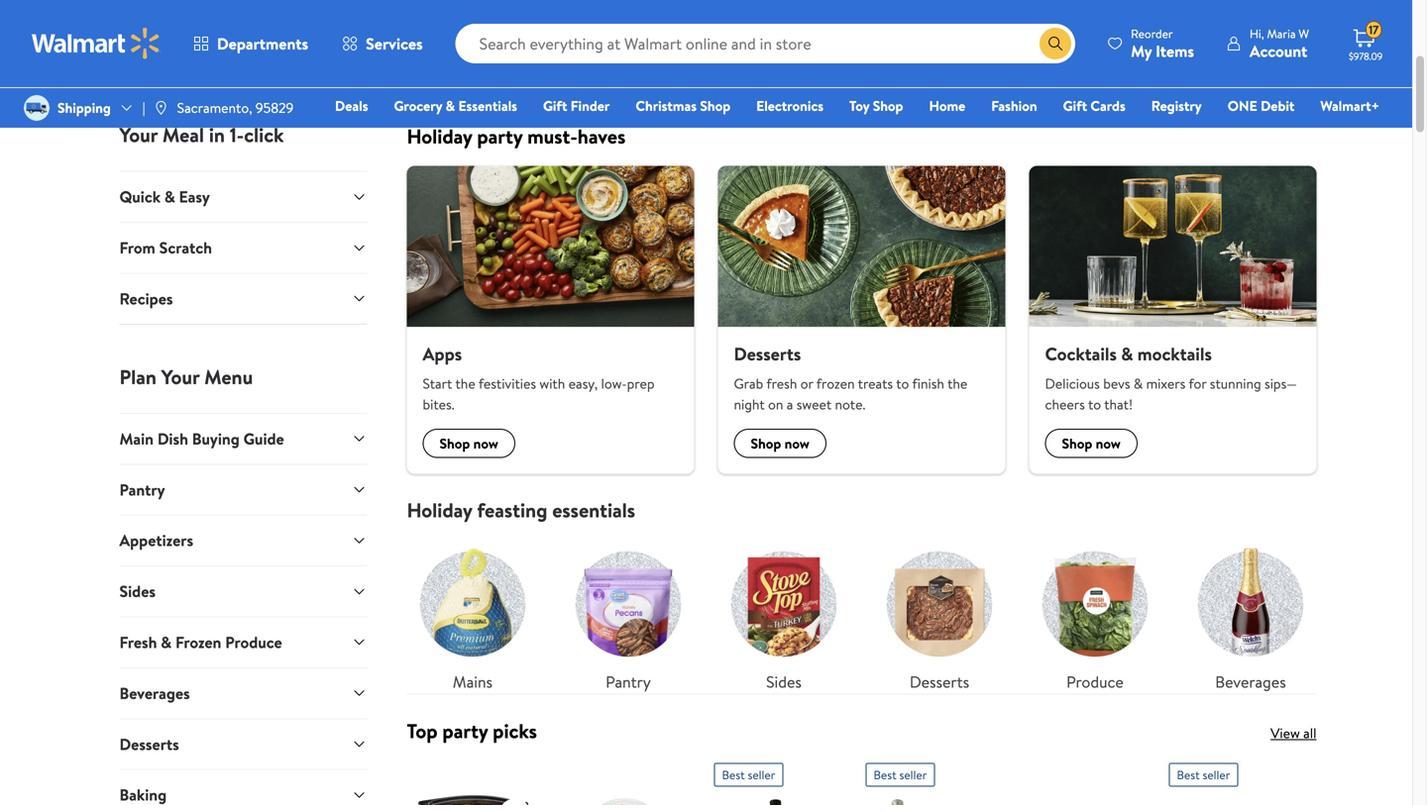 Task type: locate. For each thing, give the bounding box(es) containing it.
0 vertical spatial pantry
[[119, 479, 165, 501]]

produce link
[[1029, 539, 1161, 694]]

1-
[[230, 121, 244, 149]]

produce
[[225, 632, 282, 654], [1066, 672, 1124, 693]]

the inside desserts grab fresh or frozen treats to finish the night on a sweet note.
[[947, 374, 967, 394]]

& right the fresh
[[161, 632, 172, 654]]

3 now from the left
[[1096, 434, 1121, 454]]

1 horizontal spatial now
[[784, 434, 809, 454]]

& inside dropdown button
[[164, 186, 175, 208]]

appetizers button
[[119, 515, 367, 566]]

beverages up view
[[1215, 672, 1286, 693]]

2 horizontal spatial best seller
[[1177, 767, 1230, 784]]

list
[[395, 166, 1328, 474], [395, 523, 1328, 694]]

0 horizontal spatial pantry
[[119, 479, 165, 501]]

1 horizontal spatial produce
[[1066, 672, 1124, 693]]

winemakers selection brut classic series spain sparkling wine , 750 ml glass, abv 11.00% image
[[714, 795, 838, 806]]

mocktails
[[1137, 342, 1212, 367]]

shop now for grab
[[751, 434, 809, 454]]

sides button
[[119, 566, 367, 617]]

1 best seller from the left
[[722, 767, 775, 784]]

1 vertical spatial party
[[442, 718, 488, 745]]

produce inside list
[[1066, 672, 1124, 693]]

1 seller from the left
[[748, 767, 775, 784]]

or
[[800, 374, 813, 394]]

desserts
[[734, 342, 801, 367], [910, 672, 969, 693], [119, 734, 179, 755]]

must-
[[527, 123, 578, 150]]

seller for la marca prosecco sparkling wine, 750ml glass bottle, product of italy image
[[899, 767, 927, 784]]

pantry inside dropdown button
[[119, 479, 165, 501]]

holiday
[[407, 123, 472, 150], [407, 497, 472, 524]]

the right start
[[455, 374, 475, 394]]

2 the from the left
[[947, 374, 967, 394]]

0 vertical spatial list
[[395, 166, 1328, 474]]

beverages down the fresh
[[119, 683, 190, 705]]

recipes
[[119, 288, 173, 310]]

desserts inside dropdown button
[[119, 734, 179, 755]]

1 vertical spatial your
[[161, 363, 200, 391]]

desserts grab fresh or frozen treats to finish the night on a sweet note.
[[734, 342, 967, 414]]

note.
[[835, 395, 865, 414]]

gift
[[543, 96, 567, 115], [1063, 96, 1087, 115]]

top
[[407, 718, 438, 745]]

all
[[1303, 724, 1317, 743]]

1 gift from the left
[[543, 96, 567, 115]]

0 horizontal spatial beverages
[[119, 683, 190, 705]]

shop now inside apps list item
[[440, 434, 498, 454]]

& for frozen
[[161, 632, 172, 654]]

menu
[[204, 363, 253, 391]]

to inside cocktails & mocktails delicious bevs & mixers for stunning sips— cheers to that!
[[1088, 395, 1101, 414]]

walmart+ link
[[1311, 95, 1388, 116]]

shop for cocktails & mocktails
[[1062, 434, 1092, 454]]

your down |
[[119, 121, 158, 149]]

2 gift from the left
[[1063, 96, 1087, 115]]

best seller
[[722, 767, 775, 784], [874, 767, 927, 784], [1177, 767, 1230, 784]]

gift for gift finder
[[543, 96, 567, 115]]

shop now inside cocktails & mocktails list item
[[1062, 434, 1121, 454]]

1 now from the left
[[473, 434, 498, 454]]

start
[[423, 374, 452, 394]]

list containing apps
[[395, 166, 1328, 474]]

beverages inside list
[[1215, 672, 1286, 693]]

1 best from the left
[[722, 767, 745, 784]]

0 vertical spatial to
[[896, 374, 909, 394]]

 image for shipping
[[24, 95, 50, 121]]

main dish buying guide
[[119, 428, 284, 450]]

your
[[119, 121, 158, 149], [161, 363, 200, 391]]

fresh
[[766, 374, 797, 394]]

maria
[[1267, 25, 1296, 42]]

1 horizontal spatial product group
[[866, 756, 990, 806]]

shop inside cocktails & mocktails list item
[[1062, 434, 1092, 454]]

1 shop now from the left
[[440, 434, 498, 454]]

1 horizontal spatial shop now
[[751, 434, 809, 454]]

party down essentials
[[477, 123, 523, 150]]

holiday for holiday feasting essentials
[[407, 497, 472, 524]]

0 horizontal spatial desserts
[[119, 734, 179, 755]]

beverages inside dropdown button
[[119, 683, 190, 705]]

list containing mains
[[395, 523, 1328, 694]]

registry link
[[1142, 95, 1211, 116]]

product group
[[714, 756, 838, 806], [866, 756, 990, 806]]

0 vertical spatial your
[[119, 121, 158, 149]]

cards
[[1090, 96, 1125, 115]]

0 horizontal spatial gift
[[543, 96, 567, 115]]

treats
[[858, 374, 893, 394]]

one debit
[[1228, 96, 1295, 115]]

2 holiday from the top
[[407, 497, 472, 524]]

top party picks
[[407, 718, 537, 745]]

list for holiday feasting essentials
[[395, 523, 1328, 694]]

Walmart Site-Wide search field
[[455, 24, 1075, 63]]

1 horizontal spatial beverages
[[1215, 672, 1286, 693]]

shop now inside desserts list item
[[751, 434, 809, 454]]

shop now down cheers
[[1062, 434, 1121, 454]]

beverages
[[1215, 672, 1286, 693], [119, 683, 190, 705]]

shop now down bites.
[[440, 434, 498, 454]]

3 best from the left
[[1177, 767, 1200, 784]]

1 horizontal spatial best seller
[[874, 767, 927, 784]]

& inside 'dropdown button'
[[161, 632, 172, 654]]

easy,
[[568, 374, 598, 394]]

holiday down the grocery & essentials
[[407, 123, 472, 150]]

0 horizontal spatial  image
[[24, 95, 50, 121]]

now down festivities
[[473, 434, 498, 454]]

2 best from the left
[[874, 767, 896, 784]]

0 vertical spatial desserts
[[734, 342, 801, 367]]

2 horizontal spatial desserts
[[910, 672, 969, 693]]

desserts button
[[119, 719, 367, 770]]

0 vertical spatial holiday
[[407, 123, 472, 150]]

& for easy
[[164, 186, 175, 208]]

gift left cards on the right top
[[1063, 96, 1087, 115]]

shop inside apps list item
[[440, 434, 470, 454]]

beverages link
[[1185, 539, 1316, 694]]

dish
[[157, 428, 188, 450]]

1 horizontal spatial sides
[[766, 672, 802, 693]]

1 horizontal spatial  image
[[153, 100, 169, 116]]

shop down cheers
[[1062, 434, 1092, 454]]

my
[[1131, 40, 1152, 62]]

sips—
[[1265, 374, 1297, 394]]

to left finish
[[896, 374, 909, 394]]

2 horizontal spatial now
[[1096, 434, 1121, 454]]

 image right |
[[153, 100, 169, 116]]

quick & easy
[[119, 186, 210, 208]]

0 horizontal spatial seller
[[748, 767, 775, 784]]

1 vertical spatial pantry
[[606, 672, 651, 693]]

search icon image
[[1048, 36, 1063, 52]]

now for the
[[473, 434, 498, 454]]

1 horizontal spatial to
[[1088, 395, 1101, 414]]

0 horizontal spatial sides
[[119, 581, 156, 603]]

2 vertical spatial desserts
[[119, 734, 179, 755]]

sweet
[[797, 395, 832, 414]]

the
[[455, 374, 475, 394], [947, 374, 967, 394]]

sam's choice cooked medium shrimp cocktail ring with sauce, 16 oz image
[[562, 795, 686, 806]]

items
[[1156, 40, 1194, 62]]

party right top
[[442, 718, 488, 745]]

3 shop now from the left
[[1062, 434, 1121, 454]]

shop down on
[[751, 434, 781, 454]]

1 horizontal spatial desserts
[[734, 342, 801, 367]]

0 vertical spatial produce
[[225, 632, 282, 654]]

1 horizontal spatial seller
[[899, 767, 927, 784]]

& right bevs
[[1134, 374, 1143, 394]]

*disclaimer
[[119, 57, 178, 74]]

that!
[[1104, 395, 1133, 414]]

0 horizontal spatial product group
[[714, 756, 838, 806]]

shop inside desserts list item
[[751, 434, 781, 454]]

1 horizontal spatial pantry
[[606, 672, 651, 693]]

now for mocktails
[[1096, 434, 1121, 454]]

 image
[[24, 95, 50, 121], [153, 100, 169, 116]]

2 horizontal spatial shop now
[[1062, 434, 1121, 454]]

desserts link
[[874, 539, 1005, 694]]

main dish buying guide button
[[119, 413, 367, 464]]

0 horizontal spatial to
[[896, 374, 909, 394]]

95829
[[256, 98, 294, 117]]

2 horizontal spatial best
[[1177, 767, 1200, 784]]

1 vertical spatial produce
[[1066, 672, 1124, 693]]

home
[[929, 96, 965, 115]]

stunning
[[1210, 374, 1261, 394]]

1 horizontal spatial best
[[874, 767, 896, 784]]

& up bevs
[[1121, 342, 1133, 367]]

shop down bites.
[[440, 434, 470, 454]]

christmas shop
[[636, 96, 730, 115]]

party for holiday
[[477, 123, 523, 150]]

frozen
[[816, 374, 855, 394]]

0 horizontal spatial produce
[[225, 632, 282, 654]]

0 horizontal spatial best
[[722, 767, 745, 784]]

departments
[[217, 33, 308, 55]]

the right finish
[[947, 374, 967, 394]]

Search search field
[[455, 24, 1075, 63]]

now down a
[[784, 434, 809, 454]]

1 holiday from the top
[[407, 123, 472, 150]]

now inside cocktails & mocktails list item
[[1096, 434, 1121, 454]]

buying
[[192, 428, 240, 450]]

2 best seller from the left
[[874, 767, 927, 784]]

1 vertical spatial to
[[1088, 395, 1101, 414]]

& right grocery
[[446, 96, 455, 115]]

plan your menu
[[119, 363, 253, 391]]

1 vertical spatial holiday
[[407, 497, 472, 524]]

1 vertical spatial sides
[[766, 672, 802, 693]]

departments button
[[176, 20, 325, 67]]

1 vertical spatial list
[[395, 523, 1328, 694]]

0 horizontal spatial shop now
[[440, 434, 498, 454]]

1 horizontal spatial the
[[947, 374, 967, 394]]

shop right christmas
[[700, 96, 730, 115]]

debit
[[1261, 96, 1295, 115]]

w
[[1299, 25, 1309, 42]]

services
[[366, 33, 423, 55]]

view
[[1271, 724, 1300, 743]]

appetizers
[[119, 530, 193, 552]]

mains
[[453, 672, 493, 693]]

0 horizontal spatial the
[[455, 374, 475, 394]]

*disclaimer button
[[119, 57, 178, 74]]

your right the plan
[[161, 363, 200, 391]]

0 vertical spatial party
[[477, 123, 523, 150]]

sides link
[[718, 539, 850, 694]]

1 the from the left
[[455, 374, 475, 394]]

to left that!
[[1088, 395, 1101, 414]]

desserts list item
[[706, 166, 1017, 474]]

2 seller from the left
[[899, 767, 927, 784]]

2 horizontal spatial seller
[[1203, 767, 1230, 784]]

services button
[[325, 20, 440, 67]]

2 now from the left
[[784, 434, 809, 454]]

2 list from the top
[[395, 523, 1328, 694]]

christmas shop link
[[627, 95, 739, 116]]

main
[[119, 428, 154, 450]]

list for holiday party must-haves
[[395, 166, 1328, 474]]

0 horizontal spatial now
[[473, 434, 498, 454]]

0 vertical spatial sides
[[119, 581, 156, 603]]

2 shop now from the left
[[751, 434, 809, 454]]

1 list from the top
[[395, 166, 1328, 474]]

gift up must- at the top of the page
[[543, 96, 567, 115]]

gift for gift cards
[[1063, 96, 1087, 115]]

guide
[[243, 428, 284, 450]]

holiday left the feasting
[[407, 497, 472, 524]]

sacramento, 95829
[[177, 98, 294, 117]]

electronics link
[[747, 95, 832, 116]]

 image left shipping
[[24, 95, 50, 121]]

& left easy
[[164, 186, 175, 208]]

1 horizontal spatial gift
[[1063, 96, 1087, 115]]

 image for sacramento, 95829
[[153, 100, 169, 116]]

0 horizontal spatial best seller
[[722, 767, 775, 784]]

now down that!
[[1096, 434, 1121, 454]]

now inside apps list item
[[473, 434, 498, 454]]

now inside desserts list item
[[784, 434, 809, 454]]

shop now down on
[[751, 434, 809, 454]]



Task type: describe. For each thing, give the bounding box(es) containing it.
$978.09
[[1349, 50, 1383, 63]]

essentials
[[552, 497, 635, 524]]

walmart image
[[32, 28, 161, 59]]

festivities
[[478, 374, 536, 394]]

shop for apps
[[440, 434, 470, 454]]

toy shop
[[849, 96, 903, 115]]

bites.
[[423, 395, 454, 414]]

cocktails
[[1045, 342, 1117, 367]]

grocery
[[394, 96, 442, 115]]

with
[[539, 374, 565, 394]]

1 product group from the left
[[714, 756, 838, 806]]

quick & easy button
[[119, 171, 367, 222]]

bevs
[[1103, 374, 1130, 394]]

apps start the festivities with easy, low-prep bites.
[[423, 342, 655, 414]]

registry
[[1151, 96, 1202, 115]]

shipping
[[57, 98, 111, 117]]

party for top
[[442, 718, 488, 745]]

sides inside list
[[766, 672, 802, 693]]

deals
[[335, 96, 368, 115]]

produce inside 'dropdown button'
[[225, 632, 282, 654]]

scratch
[[159, 237, 212, 259]]

grab
[[734, 374, 763, 394]]

meal
[[162, 121, 204, 149]]

electronics
[[756, 96, 824, 115]]

frozen
[[175, 632, 221, 654]]

0 horizontal spatial your
[[119, 121, 158, 149]]

cocktails & mocktails list item
[[1017, 166, 1328, 474]]

feasting
[[477, 497, 547, 524]]

seller for winemakers selection brut classic series spain sparkling wine , 750 ml glass, abv 11.00% image
[[748, 767, 775, 784]]

grocery & essentials
[[394, 96, 517, 115]]

3 seller from the left
[[1203, 767, 1230, 784]]

quick
[[119, 186, 161, 208]]

best seller for la marca prosecco sparkling wine, 750ml glass bottle, product of italy image
[[874, 767, 927, 784]]

|
[[143, 98, 145, 117]]

sides inside dropdown button
[[119, 581, 156, 603]]

beverages button
[[119, 668, 367, 719]]

reorder my items
[[1131, 25, 1194, 62]]

cheers
[[1045, 395, 1085, 414]]

finder
[[571, 96, 610, 115]]

desserts inside desserts grab fresh or frozen treats to finish the night on a sweet note.
[[734, 342, 801, 367]]

best for first product group from the left
[[722, 767, 745, 784]]

pantry inside list
[[606, 672, 651, 693]]

la marca prosecco sparkling wine, 750ml glass bottle, product of italy image
[[866, 795, 990, 806]]

best for 2nd product group from left
[[874, 767, 896, 784]]

holiday feasting essentials
[[407, 497, 635, 524]]

fresh & frozen produce
[[119, 632, 282, 654]]

add to favorites list, hormel gatherings, hard salami and pepperoni with cheese and crackers,  28oz deli party tray image
[[503, 803, 527, 806]]

finish
[[912, 374, 944, 394]]

apps list item
[[395, 166, 706, 474]]

toy shop link
[[840, 95, 912, 116]]

view all link
[[1271, 724, 1317, 743]]

hi,
[[1250, 25, 1264, 42]]

grocery & essentials link
[[385, 95, 526, 116]]

view all
[[1271, 724, 1317, 743]]

1 horizontal spatial your
[[161, 363, 200, 391]]

one debit link
[[1219, 95, 1303, 116]]

shop now for &
[[1062, 434, 1121, 454]]

hi, maria w account
[[1250, 25, 1309, 62]]

holiday for holiday party must-haves
[[407, 123, 472, 150]]

walmart+
[[1320, 96, 1379, 115]]

your meal in 1-click
[[119, 121, 284, 149]]

gift cards link
[[1054, 95, 1134, 116]]

from scratch button
[[119, 222, 367, 273]]

toy
[[849, 96, 869, 115]]

from scratch
[[119, 237, 212, 259]]

account
[[1250, 40, 1307, 62]]

home link
[[920, 95, 974, 116]]

fashion link
[[982, 95, 1046, 116]]

mixers
[[1146, 374, 1186, 394]]

fresh & frozen produce button
[[119, 617, 367, 668]]

pantry link
[[562, 539, 694, 694]]

3 best seller from the left
[[1177, 767, 1230, 784]]

from
[[119, 237, 155, 259]]

shop now for start
[[440, 434, 498, 454]]

& for mocktails
[[1121, 342, 1133, 367]]

delicious
[[1045, 374, 1100, 394]]

2 product group from the left
[[866, 756, 990, 806]]

for
[[1189, 374, 1206, 394]]

1 vertical spatial desserts
[[910, 672, 969, 693]]

hormel gatherings, hard salami and pepperoni with cheese and crackers,  28oz deli party tray image
[[411, 795, 535, 806]]

the inside apps start the festivities with easy, low-prep bites.
[[455, 374, 475, 394]]

reorder
[[1131, 25, 1173, 42]]

holiday party must-haves
[[407, 123, 626, 150]]

now for fresh
[[784, 434, 809, 454]]

on
[[768, 395, 783, 414]]

to inside desserts grab fresh or frozen treats to finish the night on a sweet note.
[[896, 374, 909, 394]]

low-
[[601, 374, 627, 394]]

a
[[787, 395, 793, 414]]

shop for desserts
[[751, 434, 781, 454]]

one
[[1228, 96, 1257, 115]]

picks
[[493, 718, 537, 745]]

cocktails & mocktails delicious bevs & mixers for stunning sips— cheers to that!
[[1045, 342, 1297, 414]]

in
[[209, 121, 225, 149]]

shop inside "link"
[[700, 96, 730, 115]]

shop right toy
[[873, 96, 903, 115]]

recipes button
[[119, 273, 367, 324]]

haves
[[578, 123, 626, 150]]

& for essentials
[[446, 96, 455, 115]]

best seller for winemakers selection brut classic series spain sparkling wine , 750 ml glass, abv 11.00% image
[[722, 767, 775, 784]]

apps
[[423, 342, 462, 367]]

plan
[[119, 363, 157, 391]]

fresh
[[119, 632, 157, 654]]



Task type: vqa. For each thing, say whether or not it's contained in the screenshot.
leftmost best
yes



